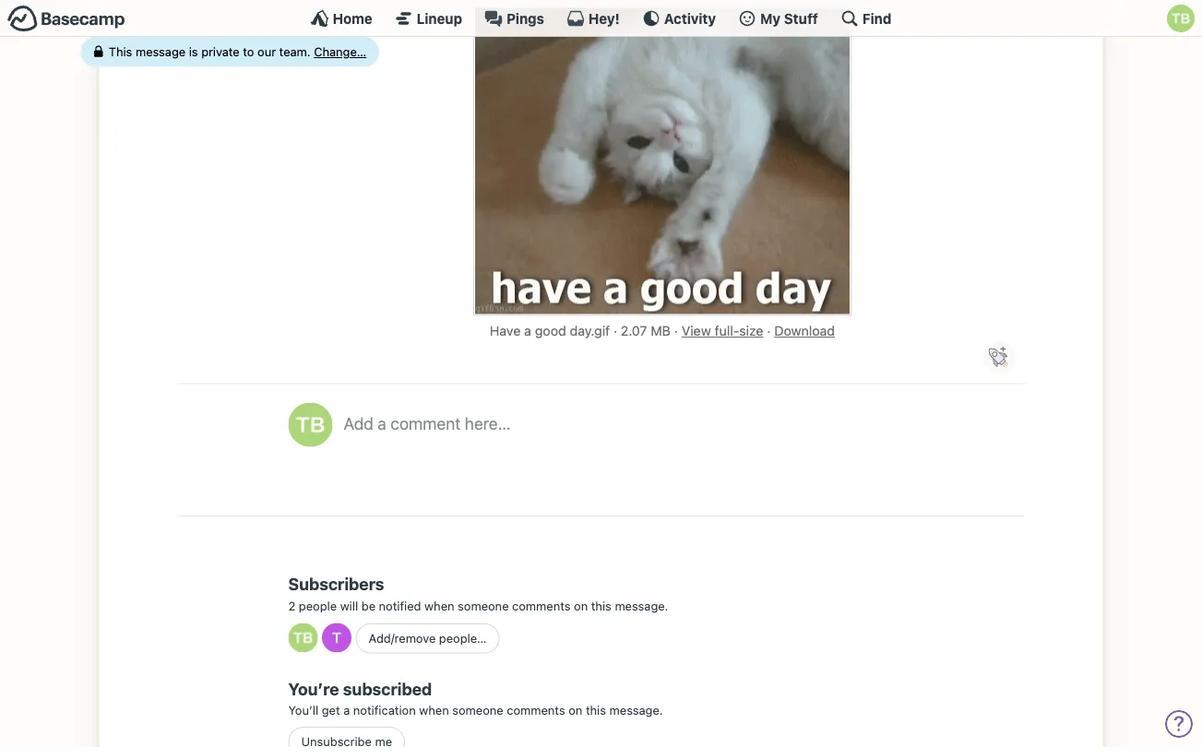 Task type: locate. For each thing, give the bounding box(es) containing it.
my
[[760, 10, 781, 26]]

1 vertical spatial this
[[586, 704, 606, 717]]

hey!
[[589, 10, 620, 26]]

pings
[[507, 10, 544, 26]]

tim burton image
[[288, 403, 333, 447], [288, 623, 318, 653]]

here…
[[465, 413, 511, 433]]

find
[[863, 10, 892, 26]]

someone inside 'you're subscribed you'll get a notification when someone comments on this message.'
[[452, 704, 503, 717]]

2 horizontal spatial a
[[524, 323, 531, 339]]

when
[[425, 599, 454, 613], [419, 704, 449, 717]]

0 vertical spatial when
[[425, 599, 454, 613]]

change…
[[314, 45, 367, 59]]

0 vertical spatial comments
[[512, 599, 571, 613]]

on inside 'you're subscribed you'll get a notification when someone comments on this message.'
[[569, 704, 583, 717]]

2.07
[[621, 323, 647, 339]]

someone down people…
[[452, 704, 503, 717]]

this inside subscribers 2 people will be notified when someone comments on this message.
[[591, 599, 612, 613]]

1 vertical spatial when
[[419, 704, 449, 717]]

someone inside subscribers 2 people will be notified when someone comments on this message.
[[458, 599, 509, 613]]

view
[[682, 323, 711, 339]]

someone up people…
[[458, 599, 509, 613]]

subscribed
[[343, 679, 432, 699]]

1 vertical spatial comments
[[507, 704, 565, 717]]

when inside subscribers 2 people will be notified when someone comments on this message.
[[425, 599, 454, 613]]

1 horizontal spatial a
[[378, 413, 386, 433]]

message. for you're
[[610, 704, 663, 717]]

my stuff button
[[738, 9, 818, 28]]

comments
[[512, 599, 571, 613], [507, 704, 565, 717]]

when for you're
[[419, 704, 449, 717]]

full-
[[715, 323, 739, 339]]

1 vertical spatial on
[[569, 704, 583, 717]]

terry image
[[322, 623, 352, 653]]

tim burton image left add
[[288, 403, 333, 447]]

notified
[[379, 599, 421, 613]]

tim burton image left terry icon
[[288, 623, 318, 653]]

0 vertical spatial on
[[574, 599, 588, 613]]

you'll
[[288, 704, 318, 717]]

0 vertical spatial message.
[[615, 599, 668, 613]]

0 horizontal spatial a
[[343, 704, 350, 717]]

comments inside 'you're subscribed you'll get a notification when someone comments on this message.'
[[507, 704, 565, 717]]

0 vertical spatial someone
[[458, 599, 509, 613]]

0 vertical spatial tim burton image
[[288, 403, 333, 447]]

1 vertical spatial someone
[[452, 704, 503, 717]]

when right notification at the bottom left of the page
[[419, 704, 449, 717]]

when inside 'you're subscribed you'll get a notification when someone comments on this message.'
[[419, 704, 449, 717]]

a inside 'you're subscribed you'll get a notification when someone comments on this message.'
[[343, 704, 350, 717]]

on
[[574, 599, 588, 613], [569, 704, 583, 717]]

activity
[[664, 10, 716, 26]]

someone for you're
[[452, 704, 503, 717]]

a right the get
[[343, 704, 350, 717]]

0 vertical spatial a
[[524, 323, 531, 339]]

1 tim burton image from the top
[[288, 403, 333, 447]]

lineup
[[417, 10, 462, 26]]

add a comment here…
[[344, 413, 511, 433]]

comment
[[391, 413, 461, 433]]

zoom have a good day.gif image
[[475, 8, 850, 314]]

a right add
[[378, 413, 386, 433]]

on for you're
[[569, 704, 583, 717]]

have
[[490, 323, 521, 339]]

a right have
[[524, 323, 531, 339]]

a for comment
[[378, 413, 386, 433]]

a
[[524, 323, 531, 339], [378, 413, 386, 433], [343, 704, 350, 717]]

on inside subscribers 2 people will be notified when someone comments on this message.
[[574, 599, 588, 613]]

someone for subscribers
[[458, 599, 509, 613]]

a inside 'button'
[[378, 413, 386, 433]]

someone
[[458, 599, 509, 613], [452, 704, 503, 717]]

home link
[[311, 9, 372, 28]]

you're subscribed you'll get a notification when someone comments on this message.
[[288, 679, 663, 717]]

2 vertical spatial a
[[343, 704, 350, 717]]

subscribers
[[288, 574, 384, 594]]

1 vertical spatial tim burton image
[[288, 623, 318, 653]]

this
[[109, 45, 132, 59]]

get
[[322, 704, 340, 717]]

message
[[136, 45, 186, 59]]

1 vertical spatial message.
[[610, 704, 663, 717]]

lineup link
[[395, 9, 462, 28]]

main element
[[0, 0, 1202, 37]]

message. for subscribers
[[615, 599, 668, 613]]

message. inside 'you're subscribed you'll get a notification when someone comments on this message.'
[[610, 704, 663, 717]]

will
[[340, 599, 358, 613]]

0 vertical spatial this
[[591, 599, 612, 613]]

this
[[591, 599, 612, 613], [586, 704, 606, 717]]

message. inside subscribers 2 people will be notified when someone comments on this message.
[[615, 599, 668, 613]]

stuff
[[784, 10, 818, 26]]

message.
[[615, 599, 668, 613], [610, 704, 663, 717]]

when up add/remove people…
[[425, 599, 454, 613]]

comments inside subscribers 2 people will be notified when someone comments on this message.
[[512, 599, 571, 613]]

1 vertical spatial a
[[378, 413, 386, 433]]

this inside 'you're subscribed you'll get a notification when someone comments on this message.'
[[586, 704, 606, 717]]



Task type: describe. For each thing, give the bounding box(es) containing it.
2
[[288, 599, 296, 613]]

add
[[344, 413, 373, 433]]

add/remove people…
[[369, 631, 487, 645]]

pings button
[[484, 9, 544, 28]]

size
[[739, 323, 764, 339]]

have a good day.gif 2.07 mb view full-size
[[490, 323, 764, 339]]

add/remove people… link
[[356, 624, 500, 654]]

find button
[[840, 9, 892, 28]]

team.
[[279, 45, 311, 59]]

private
[[201, 45, 240, 59]]

this message is private to our team. change…
[[109, 45, 367, 59]]

be
[[361, 599, 376, 613]]

comments for you're
[[507, 704, 565, 717]]

switch accounts image
[[7, 5, 125, 33]]

hey! button
[[566, 9, 620, 28]]

change… link
[[314, 45, 367, 59]]

our
[[257, 45, 276, 59]]

tim burton image
[[1167, 5, 1195, 32]]

day.gif
[[570, 323, 610, 339]]

on for subscribers
[[574, 599, 588, 613]]

download
[[774, 323, 835, 339]]

to
[[243, 45, 254, 59]]

people
[[299, 599, 337, 613]]

my stuff
[[760, 10, 818, 26]]

notification
[[353, 704, 416, 717]]

activity link
[[642, 9, 716, 28]]

home
[[333, 10, 372, 26]]

mb
[[651, 323, 671, 339]]

when for subscribers
[[425, 599, 454, 613]]

this for you're
[[586, 704, 606, 717]]

good
[[535, 323, 566, 339]]

this for subscribers
[[591, 599, 612, 613]]

view full-size link
[[682, 323, 764, 339]]

you're
[[288, 679, 339, 699]]

comments for subscribers
[[512, 599, 571, 613]]

download link
[[774, 323, 835, 339]]

add a comment here… button
[[344, 403, 1006, 486]]

people…
[[439, 631, 487, 645]]

a for good
[[524, 323, 531, 339]]

is
[[189, 45, 198, 59]]

subscribers 2 people will be notified when someone comments on this message.
[[288, 574, 668, 613]]

add/remove
[[369, 631, 436, 645]]

2 tim burton image from the top
[[288, 623, 318, 653]]



Task type: vqa. For each thing, say whether or not it's contained in the screenshot.
GOOD
yes



